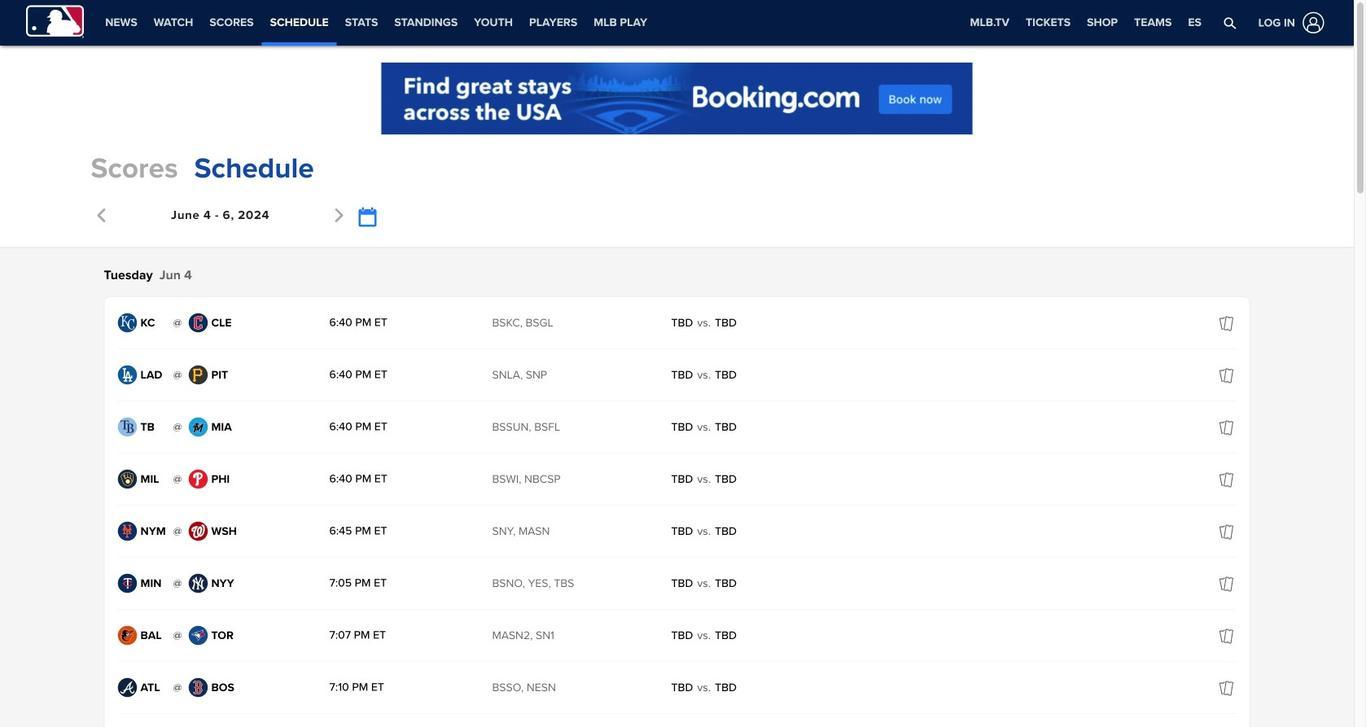 Task type: vqa. For each thing, say whether or not it's contained in the screenshot.
the leftmost Advertisement element
yes



Task type: describe. For each thing, give the bounding box(es) containing it.
1 vertical spatial advertisement element
[[1019, 148, 1263, 189]]

mil image
[[118, 469, 137, 489]]

phi image
[[188, 469, 208, 489]]

lad image
[[118, 365, 137, 385]]

nym image
[[118, 522, 137, 541]]

bal image
[[118, 626, 137, 645]]

kc image
[[118, 313, 137, 333]]

2 secondary navigation element from the left
[[656, 0, 792, 46]]

top navigation menu bar
[[0, 0, 1354, 46]]



Task type: locate. For each thing, give the bounding box(es) containing it.
0 horizontal spatial advertisement element
[[381, 62, 974, 135]]

atl image
[[118, 678, 137, 697]]

0 vertical spatial advertisement element
[[381, 62, 974, 135]]

1 horizontal spatial advertisement element
[[1019, 148, 1263, 189]]

cle image
[[188, 313, 208, 333]]

1 secondary navigation element from the left
[[97, 0, 656, 46]]

advertisement element
[[381, 62, 974, 135], [1019, 148, 1263, 189]]

wsh image
[[188, 522, 208, 541]]

tertiary navigation element
[[962, 0, 1210, 46]]

bos image
[[188, 678, 208, 697]]

secondary navigation element
[[97, 0, 656, 46], [656, 0, 792, 46]]

nyy image
[[188, 574, 208, 593]]

None text field
[[358, 207, 376, 228]]

mia image
[[188, 417, 208, 437]]

tb image
[[118, 417, 137, 437]]

pit image
[[188, 365, 208, 385]]

tor image
[[188, 626, 208, 645]]

min image
[[118, 574, 137, 593]]

major league baseball image
[[26, 5, 84, 38]]



